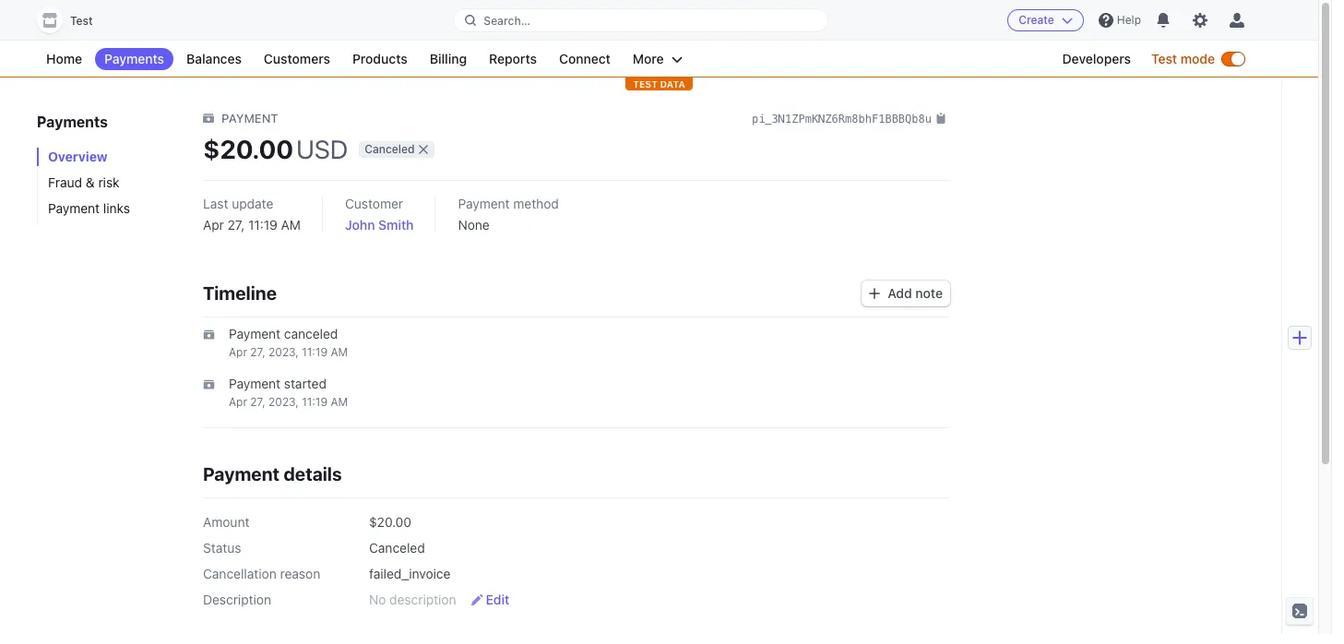Task type: describe. For each thing, give the bounding box(es) containing it.
customer
[[345, 196, 403, 212]]

edit
[[486, 592, 510, 608]]

home link
[[37, 48, 91, 70]]

Search… search field
[[454, 9, 828, 32]]

$20.00 for $20.00 usd
[[203, 134, 293, 165]]

customers
[[264, 51, 330, 66]]

no description
[[369, 592, 456, 608]]

test for test mode
[[1152, 51, 1178, 66]]

2023, for started
[[269, 395, 299, 409]]

details
[[284, 464, 342, 485]]

payment for payment links
[[48, 200, 100, 216]]

balances
[[187, 51, 242, 66]]

none
[[458, 217, 490, 233]]

john
[[345, 217, 375, 233]]

pi_3n1zpmknz6rm8bhf1bbbqb8u
[[752, 113, 932, 126]]

test button
[[37, 7, 111, 33]]

john smith link
[[345, 217, 414, 233]]

payment canceled apr 27, 2023, 11:19 am
[[229, 326, 348, 359]]

am for started
[[331, 395, 348, 409]]

developers link
[[1054, 48, 1141, 70]]

payment for payment method none
[[458, 196, 510, 212]]

pi_3n1zpmknz6rm8bhf1bbbqb8u button
[[752, 109, 947, 127]]

help button
[[1092, 6, 1149, 35]]

apr for payment canceled apr 27, 2023, 11:19 am
[[229, 346, 247, 359]]

Search… text field
[[454, 9, 828, 32]]

billing link
[[421, 48, 476, 70]]

payment for payment canceled apr 27, 2023, 11:19 am
[[229, 326, 281, 342]]

method
[[513, 196, 559, 212]]

amount
[[203, 514, 250, 530]]

developers
[[1063, 51, 1132, 66]]

cancellation
[[203, 566, 277, 582]]

started
[[284, 376, 327, 392]]

add note button
[[862, 281, 951, 307]]

payments link
[[95, 48, 174, 70]]

products
[[353, 51, 408, 66]]

no
[[369, 592, 386, 608]]

reason
[[280, 566, 320, 582]]

&
[[86, 174, 95, 190]]

more
[[633, 51, 664, 66]]

payment links link
[[37, 199, 185, 218]]

svg image
[[870, 288, 881, 299]]

timeline
[[203, 283, 277, 304]]

11:19 for canceled
[[302, 346, 328, 359]]

canceled
[[284, 326, 338, 342]]

connect link
[[550, 48, 620, 70]]

create button
[[1008, 9, 1084, 31]]

test data
[[633, 78, 686, 90]]

billing
[[430, 51, 467, 66]]

customer john smith
[[345, 196, 414, 233]]

am inside last update apr 27, 11:19 am
[[281, 217, 301, 233]]

links
[[103, 200, 130, 216]]



Task type: locate. For each thing, give the bounding box(es) containing it.
note
[[916, 286, 943, 301]]

canceled up failed_invoice on the left bottom of the page
[[369, 540, 425, 556]]

apr down last on the left of page
[[203, 217, 224, 233]]

payment up the none
[[458, 196, 510, 212]]

payment started apr 27, 2023, 11:19 am
[[229, 376, 348, 409]]

$20.00 up failed_invoice on the left bottom of the page
[[369, 514, 412, 530]]

0 vertical spatial 27,
[[228, 217, 245, 233]]

payment left started
[[229, 376, 281, 392]]

0 horizontal spatial test
[[70, 14, 93, 28]]

smith
[[379, 217, 414, 233]]

failed_invoice
[[369, 566, 451, 582]]

last
[[203, 196, 228, 212]]

0 horizontal spatial $20.00
[[203, 134, 293, 165]]

27, for canceled
[[250, 346, 266, 359]]

2023, inside payment canceled apr 27, 2023, 11:19 am
[[269, 346, 299, 359]]

$20.00 usd
[[203, 134, 348, 165]]

27, inside payment started apr 27, 2023, 11:19 am
[[250, 395, 266, 409]]

search…
[[484, 13, 531, 27]]

payment inside payment started apr 27, 2023, 11:19 am
[[229, 376, 281, 392]]

1 vertical spatial 2023,
[[269, 395, 299, 409]]

1 horizontal spatial $20.00
[[369, 514, 412, 530]]

products link
[[343, 48, 417, 70]]

fraud & risk
[[48, 174, 120, 190]]

11:19 inside payment started apr 27, 2023, 11:19 am
[[302, 395, 328, 409]]

1 vertical spatial 27,
[[250, 346, 266, 359]]

payment details
[[203, 464, 342, 485]]

canceled up customer
[[365, 142, 415, 156]]

2 2023, from the top
[[269, 395, 299, 409]]

1 2023, from the top
[[269, 346, 299, 359]]

apr for payment started apr 27, 2023, 11:19 am
[[229, 395, 247, 409]]

1 vertical spatial apr
[[229, 346, 247, 359]]

am inside payment canceled apr 27, 2023, 11:19 am
[[331, 346, 348, 359]]

11:19 down update
[[248, 217, 278, 233]]

payment for payment
[[221, 111, 278, 126]]

1 horizontal spatial test
[[1152, 51, 1178, 66]]

1 vertical spatial test
[[1152, 51, 1178, 66]]

0 vertical spatial canceled
[[365, 142, 415, 156]]

canceled
[[365, 142, 415, 156], [369, 540, 425, 556]]

apr down payment canceled apr 27, 2023, 11:19 am
[[229, 395, 247, 409]]

27, up payment started apr 27, 2023, 11:19 am
[[250, 346, 266, 359]]

2 vertical spatial am
[[331, 395, 348, 409]]

1 vertical spatial 11:19
[[302, 346, 328, 359]]

payment
[[221, 111, 278, 126], [458, 196, 510, 212], [48, 200, 100, 216], [229, 326, 281, 342], [229, 376, 281, 392], [203, 464, 280, 485]]

create
[[1019, 13, 1055, 27]]

0 vertical spatial 11:19
[[248, 217, 278, 233]]

apr for last update apr 27, 11:19 am
[[203, 217, 224, 233]]

payment down "timeline"
[[229, 326, 281, 342]]

11:19
[[248, 217, 278, 233], [302, 346, 328, 359], [302, 395, 328, 409]]

add
[[888, 286, 913, 301]]

apr inside payment started apr 27, 2023, 11:19 am
[[229, 395, 247, 409]]

payment for payment started apr 27, 2023, 11:19 am
[[229, 376, 281, 392]]

27, down update
[[228, 217, 245, 233]]

reports
[[489, 51, 537, 66]]

$20.00 for $20.00
[[369, 514, 412, 530]]

test for test
[[70, 14, 93, 28]]

payment inside payment canceled apr 27, 2023, 11:19 am
[[229, 326, 281, 342]]

status
[[203, 540, 241, 556]]

27, inside last update apr 27, 11:19 am
[[228, 217, 245, 233]]

1 vertical spatial payments
[[37, 114, 108, 130]]

payment up amount
[[203, 464, 280, 485]]

payment down fraud
[[48, 200, 100, 216]]

overview
[[48, 149, 108, 164]]

payment up "$20.00 usd"
[[221, 111, 278, 126]]

2023, down started
[[269, 395, 299, 409]]

home
[[46, 51, 82, 66]]

connect
[[559, 51, 611, 66]]

11:19 inside last update apr 27, 11:19 am
[[248, 217, 278, 233]]

11:19 inside payment canceled apr 27, 2023, 11:19 am
[[302, 346, 328, 359]]

risk
[[98, 174, 120, 190]]

test inside button
[[70, 14, 93, 28]]

payments up overview
[[37, 114, 108, 130]]

0 vertical spatial am
[[281, 217, 301, 233]]

payment links
[[48, 200, 130, 216]]

2023, down canceled
[[269, 346, 299, 359]]

test mode
[[1152, 51, 1215, 66]]

more button
[[624, 48, 692, 70]]

edit button
[[471, 591, 510, 609]]

2 vertical spatial 11:19
[[302, 395, 328, 409]]

apr
[[203, 217, 224, 233], [229, 346, 247, 359], [229, 395, 247, 409]]

$20.00 up update
[[203, 134, 293, 165]]

0 vertical spatial apr
[[203, 217, 224, 233]]

apr inside payment canceled apr 27, 2023, 11:19 am
[[229, 346, 247, 359]]

apr inside last update apr 27, 11:19 am
[[203, 217, 224, 233]]

overview link
[[37, 148, 185, 166]]

reports link
[[480, 48, 546, 70]]

last update apr 27, 11:19 am
[[203, 196, 301, 233]]

description
[[390, 592, 456, 608]]

test left mode on the right of page
[[1152, 51, 1178, 66]]

fraud
[[48, 174, 82, 190]]

am
[[281, 217, 301, 233], [331, 346, 348, 359], [331, 395, 348, 409]]

27, inside payment canceled apr 27, 2023, 11:19 am
[[250, 346, 266, 359]]

apr down "timeline"
[[229, 346, 247, 359]]

mode
[[1181, 51, 1215, 66]]

test
[[70, 14, 93, 28], [1152, 51, 1178, 66]]

11:19 down canceled
[[302, 346, 328, 359]]

payments
[[104, 51, 164, 66], [37, 114, 108, 130]]

2 vertical spatial apr
[[229, 395, 247, 409]]

test
[[633, 78, 658, 90]]

2023, inside payment started apr 27, 2023, 11:19 am
[[269, 395, 299, 409]]

0 vertical spatial test
[[70, 14, 93, 28]]

help
[[1118, 13, 1142, 27]]

2 vertical spatial 27,
[[250, 395, 266, 409]]

1 vertical spatial am
[[331, 346, 348, 359]]

usd
[[296, 134, 348, 165]]

description
[[203, 592, 271, 608]]

1 vertical spatial $20.00
[[369, 514, 412, 530]]

customers link
[[255, 48, 340, 70]]

2023,
[[269, 346, 299, 359], [269, 395, 299, 409]]

0 vertical spatial payments
[[104, 51, 164, 66]]

1 vertical spatial canceled
[[369, 540, 425, 556]]

fraud & risk link
[[37, 174, 185, 192]]

balances link
[[177, 48, 251, 70]]

data
[[660, 78, 686, 90]]

11:19 down started
[[302, 395, 328, 409]]

am inside payment started apr 27, 2023, 11:19 am
[[331, 395, 348, 409]]

test up the home
[[70, 14, 93, 28]]

payment inside payment method none
[[458, 196, 510, 212]]

27, for started
[[250, 395, 266, 409]]

payment method none
[[458, 196, 559, 233]]

am for canceled
[[331, 346, 348, 359]]

11:19 for started
[[302, 395, 328, 409]]

$20.00
[[203, 134, 293, 165], [369, 514, 412, 530]]

27, for update
[[228, 217, 245, 233]]

0 vertical spatial 2023,
[[269, 346, 299, 359]]

0 vertical spatial $20.00
[[203, 134, 293, 165]]

add note
[[888, 286, 943, 301]]

payment for payment details
[[203, 464, 280, 485]]

payments right the home
[[104, 51, 164, 66]]

update
[[232, 196, 273, 212]]

2023, for canceled
[[269, 346, 299, 359]]

27, down payment canceled apr 27, 2023, 11:19 am
[[250, 395, 266, 409]]

27,
[[228, 217, 245, 233], [250, 346, 266, 359], [250, 395, 266, 409]]

cancellation reason
[[203, 566, 320, 582]]



Task type: vqa. For each thing, say whether or not it's contained in the screenshot.
"alert dialog"
no



